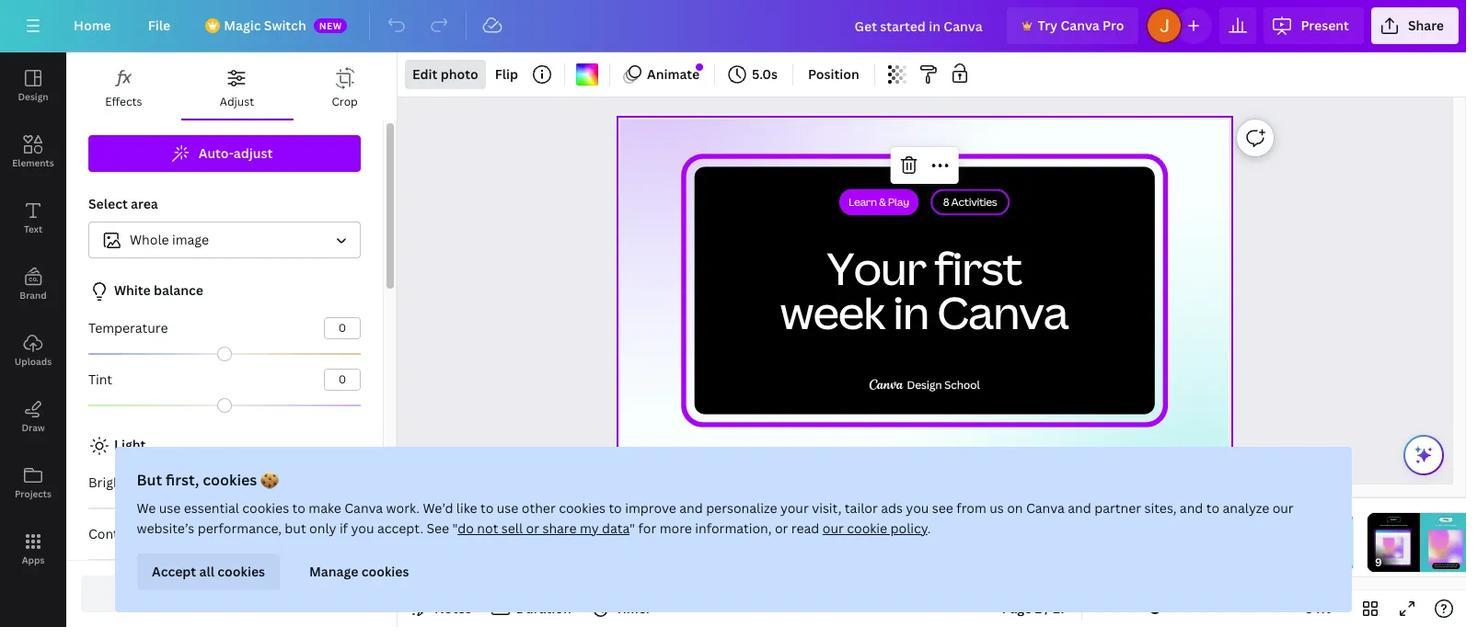 Task type: locate. For each thing, give the bounding box(es) containing it.
edit inside popup button
[[412, 65, 438, 83]]

1 vertical spatial our
[[823, 520, 844, 538]]

try canva pro
[[1038, 17, 1125, 34]]

0 horizontal spatial find
[[542, 545, 546, 547]]

edit
[[412, 65, 438, 83], [563, 545, 567, 547]]

text right the
[[1212, 525, 1215, 527]]

0 vertical spatial 1
[[833, 510, 857, 572]]

0 vertical spatial find
[[975, 529, 979, 532]]

do not sell or share my data " for more information, or read our cookie policy .
[[458, 520, 931, 538]]

more
[[660, 520, 692, 538]]

find
[[975, 529, 979, 532], [542, 545, 546, 547]]

0 horizontal spatial your
[[546, 545, 551, 547]]

your
[[781, 500, 809, 517], [980, 529, 985, 532], [546, 545, 551, 547]]

experiment
[[1198, 525, 1206, 527]]

like
[[456, 500, 477, 517]]

your up "read"
[[781, 500, 809, 517]]

and left partner
[[1068, 500, 1092, 517]]

2 " from the left
[[630, 520, 635, 538]]

graphics right 'editing'
[[1452, 525, 1457, 527]]

edit left get
[[563, 545, 567, 547]]

0 horizontal spatial share
[[543, 520, 577, 538]]

our down "visit,"
[[823, 520, 844, 538]]

0 horizontal spatial 2
[[952, 527, 954, 531]]

2 down see
[[952, 527, 954, 531]]

here
[[982, 532, 987, 535]]

new image
[[696, 64, 703, 71]]

2 text from the left
[[1212, 525, 1215, 527]]

2 horizontal spatial your
[[980, 529, 985, 532]]

0 horizontal spatial or
[[526, 520, 539, 538]]

tint
[[88, 371, 112, 389]]

1 vertical spatial you
[[351, 520, 374, 538]]

0 vertical spatial our
[[1273, 500, 1294, 517]]

1 horizontal spatial use
[[497, 500, 519, 517]]

1 vertical spatial share
[[617, 546, 623, 548]]

we use essential cookies to make canva work. we'd like to use other cookies to improve and personalize your visit, tailor ads you see from us on canva and partner sites, and to analyze our website's performance, but only if you accept. see "
[[137, 500, 1294, 538]]

timer
[[616, 600, 652, 618]]

partner
[[1095, 500, 1142, 517]]

present
[[1301, 17, 1350, 34]]

and right photos
[[605, 546, 609, 548]]

design button
[[0, 52, 66, 119]]

work
[[599, 543, 604, 546]]

side panel tab list
[[0, 52, 66, 583]]

1 vertical spatial your
[[980, 529, 985, 532]]

share
[[1408, 17, 1444, 34]]

Temperature text field
[[325, 319, 360, 339]]

pro
[[1103, 17, 1125, 34]]

find left here
[[975, 529, 979, 532]]

0 horizontal spatial with
[[604, 543, 608, 546]]

notes
[[435, 600, 472, 618]]

editing
[[1447, 525, 1451, 527]]

34% button
[[1289, 595, 1349, 624]]

make
[[309, 500, 341, 517]]

accept all cookies button
[[137, 554, 279, 591]]

edit photo button
[[405, 60, 486, 89]]

graphics right the "add"
[[1395, 525, 1401, 527]]

page
[[1002, 600, 1032, 618]]

uploads
[[15, 355, 52, 368]]

us
[[990, 500, 1004, 517]]

1 vertical spatial 1
[[1035, 600, 1042, 618]]

try left pro
[[1038, 17, 1058, 34]]

you
[[906, 500, 929, 517], [351, 520, 374, 538]]

1 " from the left
[[453, 520, 458, 538]]

new
[[319, 19, 342, 32]]

1 horizontal spatial try
[[1436, 525, 1438, 527]]

or right sell
[[526, 520, 539, 538]]

your down do not sell or share my data "link"
[[546, 545, 551, 547]]

a
[[1403, 525, 1403, 527]]

or left the
[[775, 520, 788, 538]]

to left a
[[1401, 525, 1402, 527]]

0 horizontal spatial you
[[351, 520, 374, 538]]

use up website's
[[159, 500, 181, 517]]

0 vertical spatial with
[[1206, 525, 1209, 527]]

brightness
[[88, 474, 155, 492]]

you up policy
[[906, 500, 929, 517]]

1 horizontal spatial find
[[975, 529, 979, 532]]

cookies down "accept."
[[361, 563, 409, 581]]

1 left "/"
[[1035, 600, 1042, 618]]

0 horizontal spatial use
[[159, 500, 181, 517]]

1 horizontal spatial text
[[1212, 525, 1215, 527]]

1 inside button
[[1035, 600, 1042, 618]]

auto-
[[199, 145, 234, 162]]

0 horizontal spatial 1
[[833, 510, 857, 572]]

0 vertical spatial you
[[906, 500, 929, 517]]

your down from
[[980, 529, 985, 532]]

position button
[[801, 60, 867, 89]]

our
[[1273, 500, 1294, 517], [823, 520, 844, 538]]

homepage
[[790, 542, 826, 552]]

with left the
[[1206, 525, 1209, 527]]

adjustments
[[212, 586, 290, 603]]

share
[[543, 520, 577, 538], [617, 546, 623, 548]]

share right work with photos and videos
[[617, 546, 623, 548]]

1 horizontal spatial 2
[[1071, 510, 1096, 572]]

1 horizontal spatial 1
[[1035, 600, 1042, 618]]

share up find your
[[543, 520, 577, 538]]

Design title text field
[[840, 7, 999, 44]]

file button
[[133, 7, 185, 44]]

0 horizontal spatial edit
[[412, 65, 438, 83]]

sell
[[502, 520, 523, 538]]

2
[[1071, 510, 1096, 572], [952, 527, 954, 531]]

reset
[[173, 586, 208, 603]]

and down data
[[623, 546, 627, 548]]

use
[[159, 500, 181, 517], [497, 500, 519, 517]]

2 for 2
[[1071, 510, 1096, 572]]

" right 'see'
[[453, 520, 458, 538]]

Tint text field
[[325, 370, 360, 390]]

0 horizontal spatial "
[[453, 520, 458, 538]]

cookies up reset adjustments
[[217, 563, 265, 581]]

try left adding
[[1436, 525, 1438, 527]]

find down do not sell or share my data "link"
[[542, 545, 546, 547]]

0 vertical spatial try
[[1038, 17, 1058, 34]]

how
[[1381, 525, 1384, 527]]

2 or from the left
[[775, 520, 788, 538]]

1 vertical spatial edit
[[563, 545, 567, 547]]

1 horizontal spatial share
[[617, 546, 623, 548]]

data
[[602, 520, 630, 538]]

how to find and add graphics to a design try adding and editing graphics
[[1381, 525, 1457, 527]]

1 horizontal spatial edit
[[563, 545, 567, 547]]

1 horizontal spatial you
[[906, 500, 929, 517]]

0 vertical spatial your
[[781, 500, 809, 517]]

edit left 'photo'
[[412, 65, 438, 83]]

2 inside 2 find your projects here
[[952, 527, 954, 531]]

1 horizontal spatial with
[[1206, 525, 1209, 527]]

we'd
[[423, 500, 453, 517]]

1 horizontal spatial graphics
[[1452, 525, 1457, 527]]

only
[[309, 520, 336, 538]]

present button
[[1264, 7, 1364, 44]]

but first, cookies 🍪 dialog
[[115, 447, 1352, 613]]

do
[[458, 520, 474, 538]]

and right click
[[1143, 525, 1145, 527]]

your inside we use essential cookies to make canva work. we'd like to use other cookies to improve and personalize your visit, tailor ads you see from us on canva and partner sites, and to analyze our website's performance, but only if you accept. see "
[[781, 500, 809, 517]]

see
[[427, 520, 449, 538]]

the
[[1209, 525, 1212, 527]]

watch
[[1146, 525, 1150, 527]]

find
[[1386, 525, 1388, 527]]

click
[[1139, 525, 1143, 527]]

🍪
[[261, 470, 279, 491]]

our right analyze
[[1273, 500, 1294, 517]]

" inside we use essential cookies to make canva work. we'd like to use other cookies to improve and personalize your visit, tailor ads you see from us on canva and partner sites, and to analyze our website's performance, but only if you accept. see "
[[453, 520, 458, 538]]

you right if at the left
[[351, 520, 374, 538]]

0 vertical spatial edit
[[412, 65, 438, 83]]

and inside work with photos and videos
[[605, 546, 609, 548]]

0 horizontal spatial text
[[1169, 525, 1172, 527]]

share inside collaborate, share and publish
[[617, 546, 623, 548]]

0 horizontal spatial graphics
[[1395, 525, 1401, 527]]

hide pages image
[[888, 486, 976, 501]]

edit for edit
[[563, 545, 567, 547]]

draw
[[22, 422, 45, 435]]

no color image
[[576, 64, 598, 86]]

1 use from the left
[[159, 500, 181, 517]]

to right how
[[1154, 525, 1155, 527]]

to left find
[[1384, 525, 1385, 527]]

reset adjustments button
[[81, 576, 382, 613]]

1 horizontal spatial our
[[1273, 500, 1294, 517]]

"
[[453, 520, 458, 538], [630, 520, 635, 538]]

0 horizontal spatial try
[[1038, 17, 1058, 34]]

manage cookies
[[309, 563, 409, 581]]

try
[[1038, 17, 1058, 34], [1436, 525, 1438, 527]]

canva left pro
[[1061, 17, 1100, 34]]

use up sell
[[497, 500, 519, 517]]

text right resize
[[1169, 525, 1172, 527]]

canva right on on the bottom
[[1026, 500, 1065, 517]]

magic
[[224, 17, 261, 34]]

1 right "homepage"
[[833, 510, 857, 572]]

2 left click
[[1071, 510, 1096, 572]]

analyze
[[1223, 500, 1270, 517]]

text
[[1169, 525, 1172, 527], [1212, 525, 1215, 527]]

select area
[[88, 195, 158, 213]]

1 horizontal spatial your
[[781, 500, 809, 517]]

0 vertical spatial share
[[543, 520, 577, 538]]

and right adding
[[1444, 525, 1446, 527]]

edit photo
[[412, 65, 478, 83]]

visit,
[[812, 500, 842, 517]]

find your
[[542, 545, 551, 547]]

" left for
[[630, 520, 635, 538]]

with right work
[[604, 543, 608, 546]]

with
[[1206, 525, 1209, 527], [604, 543, 608, 546]]

to
[[292, 500, 306, 517], [481, 500, 494, 517], [609, 500, 622, 517], [1207, 500, 1220, 517], [1154, 525, 1155, 527], [1384, 525, 1385, 527], [1401, 525, 1402, 527]]

videos
[[600, 548, 606, 551]]

1 horizontal spatial or
[[775, 520, 788, 538]]

1 vertical spatial with
[[604, 543, 608, 546]]

apps
[[22, 554, 45, 567]]

work with photos and videos
[[598, 543, 609, 551]]

2 inside button
[[1071, 510, 1096, 572]]

1 horizontal spatial "
[[630, 520, 635, 538]]

design
[[18, 90, 48, 103]]



Task type: describe. For each thing, give the bounding box(es) containing it.
cookies up "my"
[[559, 500, 606, 517]]

2 use from the left
[[497, 500, 519, 517]]

adding
[[1439, 525, 1443, 527]]

text
[[24, 223, 42, 236]]

but
[[137, 470, 162, 491]]

2 graphics from the left
[[1452, 525, 1457, 527]]

reset adjustments
[[173, 586, 290, 603]]

design
[[1404, 525, 1408, 527]]

ads
[[881, 500, 903, 517]]

our inside we use essential cookies to make canva work. we'd like to use other cookies to improve and personalize your visit, tailor ads you see from us on canva and partner sites, and to analyze our website's performance, but only if you accept. see "
[[1273, 500, 1294, 517]]

try inside button
[[1038, 17, 1058, 34]]

34%
[[1306, 600, 1332, 618]]

5.0s
[[752, 65, 778, 83]]

your inside 2 find your projects here
[[980, 529, 985, 532]]

white
[[114, 282, 151, 299]]

effects
[[105, 94, 142, 110]]

contrast
[[88, 526, 143, 543]]

Whole image button
[[88, 222, 361, 259]]

uploads button
[[0, 318, 66, 384]]

image
[[172, 231, 209, 249]]

to up data
[[609, 500, 622, 517]]

edit for edit photo
[[412, 65, 438, 83]]

1 text from the left
[[1169, 525, 1172, 527]]

elements
[[12, 157, 54, 169]]

and left the "add"
[[1389, 525, 1391, 527]]

edit
[[1159, 525, 1161, 527]]

manage
[[309, 563, 358, 581]]

2 find your projects here
[[952, 527, 987, 535]]

switch
[[264, 17, 306, 34]]

1 vertical spatial find
[[542, 545, 546, 547]]

auto-adjust
[[199, 145, 273, 162]]

and inside collaborate, share and publish
[[623, 546, 627, 548]]

but first, cookies 🍪
[[137, 470, 279, 491]]

policy
[[891, 520, 928, 538]]

2 button
[[1010, 500, 1219, 583]]

cookies inside button
[[361, 563, 409, 581]]

page 1 / 27 button
[[995, 595, 1074, 624]]

and right edit
[[1162, 525, 1164, 527]]

learn
[[668, 519, 687, 529]]

canva up if at the left
[[345, 500, 383, 517]]

photos
[[598, 546, 605, 548]]

and up do not sell or share my data " for more information, or read our cookie policy .
[[680, 500, 703, 517]]

get inspired
[[578, 543, 590, 546]]

try canva pro button
[[1007, 7, 1139, 44]]

our cookie policy link
[[823, 520, 928, 538]]

1 vertical spatial try
[[1436, 525, 1438, 527]]

flip button
[[488, 60, 526, 89]]

read
[[792, 520, 820, 538]]

if
[[340, 520, 348, 538]]

whole
[[130, 231, 169, 249]]

auto-adjust button
[[88, 135, 361, 172]]

2 for 2 find your projects here
[[952, 527, 954, 531]]

1 graphics from the left
[[1395, 525, 1401, 527]]

find inside 2 find your projects here
[[975, 529, 979, 532]]

canva assistant image
[[1413, 445, 1435, 467]]

photo
[[441, 65, 478, 83]]

share inside but first, cookies 🍪 dialog
[[543, 520, 577, 538]]

0 horizontal spatial our
[[823, 520, 844, 538]]

collaborate, share and publish
[[616, 543, 628, 551]]

Contrast text field
[[325, 525, 360, 545]]

/
[[1045, 600, 1050, 618]]

to up but
[[292, 500, 306, 517]]

crop button
[[293, 52, 397, 119]]

accept
[[151, 563, 196, 581]]

to right like
[[481, 500, 494, 517]]

file
[[148, 17, 170, 34]]

page 1 / 27
[[1002, 600, 1067, 618]]

1 or from the left
[[526, 520, 539, 538]]

and up experiment at the bottom right of page
[[1180, 500, 1204, 517]]

other
[[522, 500, 556, 517]]

cookies down the 🍪
[[242, 500, 289, 517]]

cookies up essential
[[203, 470, 257, 491]]

manage cookies button
[[294, 554, 423, 591]]

first
[[935, 239, 1022, 299]]

for
[[638, 520, 657, 538]]

click and watch how to add, edit and resize text experiment with the text box
[[1139, 525, 1218, 527]]

temperature
[[88, 319, 168, 337]]

main menu bar
[[0, 0, 1467, 52]]

home link
[[59, 7, 126, 44]]

duration button
[[487, 595, 579, 624]]

notes button
[[405, 595, 479, 624]]

crop
[[332, 94, 358, 110]]

personalize
[[706, 500, 777, 517]]

share button
[[1372, 7, 1459, 44]]

.
[[928, 520, 931, 538]]

animate
[[647, 65, 700, 83]]

resize
[[1165, 525, 1169, 527]]

canva inside button
[[1061, 17, 1100, 34]]

performance,
[[198, 520, 282, 538]]

see
[[932, 500, 954, 517]]

5.0s button
[[723, 60, 785, 89]]

to up the
[[1207, 500, 1220, 517]]

essential
[[184, 500, 239, 517]]

page 1 image
[[412, 514, 517, 573]]

brand button
[[0, 251, 66, 318]]

your
[[827, 239, 926, 299]]

draw button
[[0, 384, 66, 450]]

in
[[894, 283, 929, 343]]

week
[[781, 283, 885, 343]]

elements button
[[0, 119, 66, 185]]

first,
[[166, 470, 199, 491]]

information,
[[695, 520, 772, 538]]

not
[[477, 520, 498, 538]]

cookies inside button
[[217, 563, 265, 581]]

2 vertical spatial your
[[546, 545, 551, 547]]

all
[[199, 563, 214, 581]]

whole image
[[130, 231, 209, 249]]

from
[[957, 500, 987, 517]]

we
[[137, 500, 156, 517]]

on
[[1007, 500, 1023, 517]]

position
[[808, 65, 860, 83]]

with inside work with photos and videos
[[604, 543, 608, 546]]

effects button
[[66, 52, 181, 119]]

canva right in
[[938, 283, 1069, 343]]

the homepage 1
[[790, 510, 857, 572]]

adjust
[[234, 145, 273, 162]]



Task type: vqa. For each thing, say whether or not it's contained in the screenshot.
to
yes



